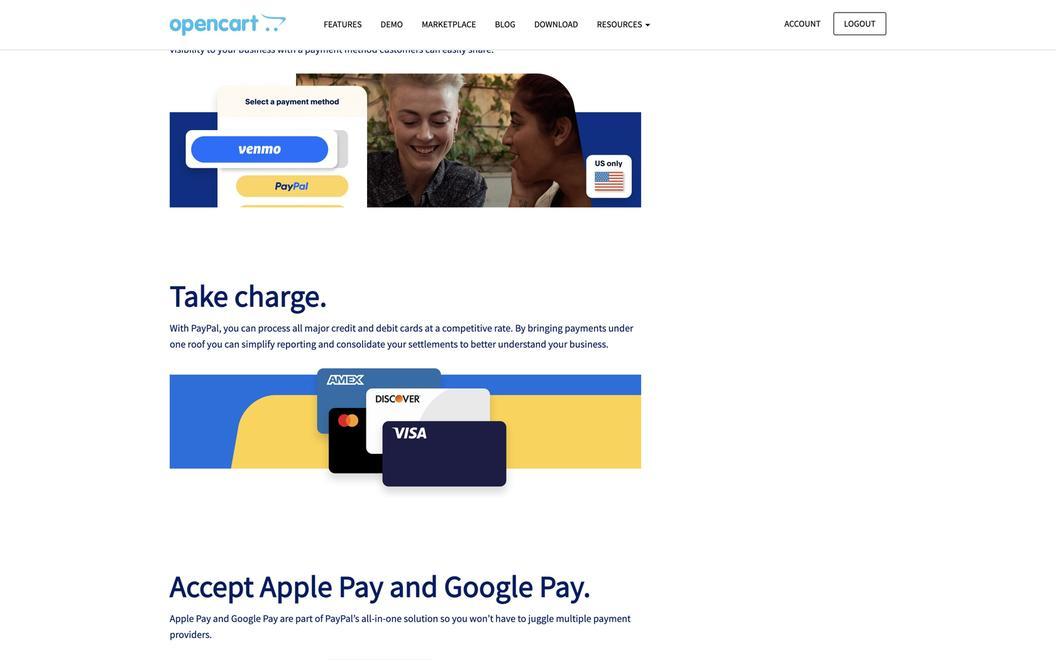 Task type: locate. For each thing, give the bounding box(es) containing it.
1 horizontal spatial (us
[[577, 11, 592, 23]]

1 vertical spatial at
[[425, 322, 433, 335]]

0 vertical spatial part
[[283, 11, 301, 23]]

0 horizontal spatial pay
[[303, 27, 318, 40]]

1 vertical spatial part
[[295, 612, 313, 625]]

0 horizontal spatial (us
[[201, 11, 216, 23]]

1 vertical spatial one
[[386, 612, 402, 625]]

customers up visibility at left
[[170, 27, 214, 40]]

of inside apple pay and google pay are part of paypal's all-in-one solution so you won't have to juggle multiple payment providers.
[[315, 612, 323, 625]]

only)
[[218, 11, 239, 23], [594, 11, 615, 23]]

additional
[[416, 11, 459, 23]]

your
[[313, 11, 332, 23], [218, 43, 237, 56], [387, 338, 406, 351], [549, 338, 568, 351]]

—
[[382, 11, 390, 23]]

with paypal, you can process all major credit and debit cards at a competitive rate. by bringing payments under one roof you can simplify reporting and consolidate your settlements to better understand your business.
[[170, 322, 634, 351]]

(us up by
[[201, 11, 216, 23]]

you down paypal,
[[207, 338, 223, 351]]

more
[[595, 27, 617, 40]]

by
[[216, 27, 226, 40]]

a right with
[[298, 43, 303, 56]]

juggle
[[529, 612, 554, 625]]

your down bringing
[[549, 338, 568, 351]]

pay up all-
[[339, 568, 384, 605]]

of
[[303, 11, 311, 23], [315, 612, 323, 625]]

at inside venmo (us only) is already part of your integration — at no additional cost. gain appeal to venmo (us only) customers by letting customers pay for purchases the same way they pay their friends. and help bring more visibility to your business with a payment method customers can easily share.
[[392, 11, 401, 23]]

2 vertical spatial you
[[452, 612, 468, 625]]

payment
[[305, 43, 342, 56], [594, 612, 631, 625]]

you right so
[[452, 612, 468, 625]]

payment down for
[[305, 43, 342, 56]]

venmo
[[170, 11, 199, 23], [545, 11, 575, 23]]

0 horizontal spatial a
[[298, 43, 303, 56]]

1 horizontal spatial only)
[[594, 11, 615, 23]]

take charge.
[[170, 277, 327, 315]]

1 pay from the left
[[303, 27, 318, 40]]

business.
[[570, 338, 609, 351]]

you right paypal,
[[224, 322, 239, 335]]

a up settlements
[[435, 322, 440, 335]]

google left "are"
[[231, 612, 261, 625]]

won't
[[470, 612, 494, 625]]

account
[[785, 18, 821, 29]]

is
[[241, 11, 248, 23]]

and
[[532, 27, 548, 40]]

payment right multiple
[[594, 612, 631, 625]]

of inside venmo (us only) is already part of your integration — at no additional cost. gain appeal to venmo (us only) customers by letting customers pay for purchases the same way they pay their friends. and help bring more visibility to your business with a payment method customers can easily share.
[[303, 11, 311, 23]]

1 horizontal spatial of
[[315, 612, 323, 625]]

only) up more at top
[[594, 11, 615, 23]]

all-
[[361, 612, 375, 625]]

1 vertical spatial of
[[315, 612, 323, 625]]

at up settlements
[[425, 322, 433, 335]]

to
[[535, 11, 543, 23], [207, 43, 216, 56], [460, 338, 469, 351], [518, 612, 527, 625]]

0 horizontal spatial payment
[[305, 43, 342, 56]]

paypal's
[[325, 612, 359, 625]]

part right "are"
[[295, 612, 313, 625]]

appeal
[[504, 11, 533, 23]]

(us up bring
[[577, 11, 592, 23]]

with
[[277, 43, 296, 56]]

1 vertical spatial google
[[231, 612, 261, 625]]

0 horizontal spatial at
[[392, 11, 401, 23]]

in-
[[375, 612, 386, 625]]

at right —
[[392, 11, 401, 23]]

process
[[258, 322, 290, 335]]

1 horizontal spatial venmo
[[545, 11, 575, 23]]

to right have
[[518, 612, 527, 625]]

part right the already on the top left of page
[[283, 11, 301, 23]]

customers
[[170, 27, 214, 40], [257, 27, 301, 40], [380, 43, 423, 56]]

features link
[[314, 13, 371, 35]]

customers down same
[[380, 43, 423, 56]]

so
[[440, 612, 450, 625]]

multiple
[[556, 612, 592, 625]]

google inside apple pay and google pay are part of paypal's all-in-one solution so you won't have to juggle multiple payment providers.
[[231, 612, 261, 625]]

0 horizontal spatial apple
[[170, 612, 194, 625]]

providers.
[[170, 629, 212, 641]]

1 vertical spatial you
[[207, 338, 223, 351]]

(us
[[201, 11, 216, 23], [577, 11, 592, 23]]

and up solution
[[390, 568, 438, 605]]

reporting
[[277, 338, 316, 351]]

all
[[292, 322, 303, 335]]

can down way
[[425, 43, 441, 56]]

part inside apple pay and google pay are part of paypal's all-in-one solution so you won't have to juggle multiple payment providers.
[[295, 612, 313, 625]]

1 horizontal spatial customers
[[257, 27, 301, 40]]

accept
[[170, 568, 254, 605]]

and down major
[[318, 338, 335, 351]]

0 vertical spatial of
[[303, 11, 311, 23]]

one down with at left
[[170, 338, 186, 351]]

can up simplify
[[241, 322, 256, 335]]

0 horizontal spatial only)
[[218, 11, 239, 23]]

rate.
[[494, 322, 513, 335]]

blog
[[495, 19, 516, 30]]

you
[[224, 322, 239, 335], [207, 338, 223, 351], [452, 612, 468, 625]]

apple up "providers."
[[170, 612, 194, 625]]

0 horizontal spatial one
[[170, 338, 186, 351]]

pay up "providers."
[[196, 612, 211, 625]]

help
[[550, 27, 569, 40]]

part inside venmo (us only) is already part of your integration — at no additional cost. gain appeal to venmo (us only) customers by letting customers pay for purchases the same way they pay their friends. and help bring more visibility to your business with a payment method customers can easily share.
[[283, 11, 301, 23]]

venmo up help
[[545, 11, 575, 23]]

2 horizontal spatial customers
[[380, 43, 423, 56]]

your down by
[[218, 43, 237, 56]]

one
[[170, 338, 186, 351], [386, 612, 402, 625]]

1 horizontal spatial at
[[425, 322, 433, 335]]

0 horizontal spatial of
[[303, 11, 311, 23]]

0 vertical spatial at
[[392, 11, 401, 23]]

cost.
[[461, 11, 481, 23]]

2 horizontal spatial can
[[425, 43, 441, 56]]

payment inside venmo (us only) is already part of your integration — at no additional cost. gain appeal to venmo (us only) customers by letting customers pay for purchases the same way they pay their friends. and help bring more visibility to your business with a payment method customers can easily share.
[[305, 43, 342, 56]]

pay left for
[[303, 27, 318, 40]]

0 vertical spatial google
[[444, 568, 533, 605]]

pay down cost.
[[459, 27, 474, 40]]

0 vertical spatial can
[[425, 43, 441, 56]]

0 horizontal spatial google
[[231, 612, 261, 625]]

only) left is
[[218, 11, 239, 23]]

resources link
[[588, 13, 660, 35]]

business
[[239, 43, 275, 56]]

1 vertical spatial a
[[435, 322, 440, 335]]

at
[[392, 11, 401, 23], [425, 322, 433, 335]]

1 horizontal spatial can
[[241, 322, 256, 335]]

to down competitive
[[460, 338, 469, 351]]

one right all-
[[386, 612, 402, 625]]

with
[[170, 322, 189, 335]]

0 vertical spatial payment
[[305, 43, 342, 56]]

venmo up visibility at left
[[170, 11, 199, 23]]

pay left "are"
[[263, 612, 278, 625]]

2 horizontal spatial you
[[452, 612, 468, 625]]

the
[[379, 27, 393, 40]]

under
[[609, 322, 634, 335]]

2 pay from the left
[[459, 27, 474, 40]]

1 vertical spatial can
[[241, 322, 256, 335]]

and down accept
[[213, 612, 229, 625]]

1 horizontal spatial pay
[[459, 27, 474, 40]]

of left paypal's
[[315, 612, 323, 625]]

pay
[[303, 27, 318, 40], [459, 27, 474, 40]]

0 horizontal spatial venmo
[[170, 11, 199, 23]]

1 horizontal spatial a
[[435, 322, 440, 335]]

competitive
[[442, 322, 492, 335]]

1 vertical spatial payment
[[594, 612, 631, 625]]

1 vertical spatial apple
[[170, 612, 194, 625]]

already
[[250, 11, 281, 23]]

part
[[283, 11, 301, 23], [295, 612, 313, 625]]

apple up "are"
[[260, 568, 333, 605]]

of left features
[[303, 11, 311, 23]]

1 horizontal spatial one
[[386, 612, 402, 625]]

you inside apple pay and google pay are part of paypal's all-in-one solution so you won't have to juggle multiple payment providers.
[[452, 612, 468, 625]]

paypal,
[[191, 322, 222, 335]]

apple
[[260, 568, 333, 605], [170, 612, 194, 625]]

cards
[[400, 322, 423, 335]]

0 vertical spatial one
[[170, 338, 186, 351]]

1 horizontal spatial you
[[224, 322, 239, 335]]

1 horizontal spatial payment
[[594, 612, 631, 625]]

understand
[[498, 338, 547, 351]]

can left simplify
[[225, 338, 240, 351]]

0 vertical spatial you
[[224, 322, 239, 335]]

blog link
[[486, 13, 525, 35]]

2 vertical spatial can
[[225, 338, 240, 351]]

accept apple pay and google pay.
[[170, 568, 591, 605]]

pay
[[339, 568, 384, 605], [196, 612, 211, 625], [263, 612, 278, 625]]

resources
[[597, 19, 644, 30]]

and
[[358, 322, 374, 335], [318, 338, 335, 351], [390, 568, 438, 605], [213, 612, 229, 625]]

1 horizontal spatial apple
[[260, 568, 333, 605]]

customers up with
[[257, 27, 301, 40]]

0 vertical spatial a
[[298, 43, 303, 56]]

can
[[425, 43, 441, 56], [241, 322, 256, 335], [225, 338, 240, 351]]

google up the won't
[[444, 568, 533, 605]]

1 only) from the left
[[218, 11, 239, 23]]

are
[[280, 612, 293, 625]]



Task type: describe. For each thing, give the bounding box(es) containing it.
apple pay and google pay are part of paypal's all-in-one solution so you won't have to juggle multiple payment providers.
[[170, 612, 631, 641]]

their
[[476, 27, 496, 40]]

0 vertical spatial apple
[[260, 568, 333, 605]]

opencart - paypal checkout integration image
[[170, 13, 286, 36]]

letting
[[228, 27, 255, 40]]

simplify
[[242, 338, 275, 351]]

pay.
[[540, 568, 591, 605]]

2 (us from the left
[[577, 11, 592, 23]]

method
[[344, 43, 378, 56]]

features
[[324, 19, 362, 30]]

roof
[[188, 338, 205, 351]]

your up for
[[313, 11, 332, 23]]

to right visibility at left
[[207, 43, 216, 56]]

visibility
[[170, 43, 205, 56]]

0 horizontal spatial pay
[[196, 612, 211, 625]]

better
[[471, 338, 496, 351]]

by
[[515, 322, 526, 335]]

credit
[[332, 322, 356, 335]]

0 horizontal spatial can
[[225, 338, 240, 351]]

have
[[496, 612, 516, 625]]

0 horizontal spatial customers
[[170, 27, 214, 40]]

gain
[[483, 11, 502, 23]]

charge.
[[234, 277, 327, 315]]

account link
[[774, 12, 832, 35]]

venmo (us only) is already part of your integration — at no additional cost. gain appeal to venmo (us only) customers by letting customers pay for purchases the same way they pay their friends. and help bring more visibility to your business with a payment method customers can easily share.
[[170, 11, 617, 56]]

payment inside apple pay and google pay are part of paypal's all-in-one solution so you won't have to juggle multiple payment providers.
[[594, 612, 631, 625]]

download
[[535, 19, 578, 30]]

to up and
[[535, 11, 543, 23]]

to inside apple pay and google pay are part of paypal's all-in-one solution so you won't have to juggle multiple payment providers.
[[518, 612, 527, 625]]

one inside apple pay and google pay are part of paypal's all-in-one solution so you won't have to juggle multiple payment providers.
[[386, 612, 402, 625]]

a inside with paypal, you can process all major credit and debit cards at a competitive rate. by bringing payments under one roof you can simplify reporting and consolidate your settlements to better understand your business.
[[435, 322, 440, 335]]

solution
[[404, 612, 438, 625]]

at inside with paypal, you can process all major credit and debit cards at a competitive rate. by bringing payments under one roof you can simplify reporting and consolidate your settlements to better understand your business.
[[425, 322, 433, 335]]

marketplace link
[[413, 13, 486, 35]]

for
[[320, 27, 332, 40]]

settlements
[[408, 338, 458, 351]]

no
[[403, 11, 414, 23]]

major
[[305, 322, 330, 335]]

marketplace
[[422, 19, 476, 30]]

download link
[[525, 13, 588, 35]]

a inside venmo (us only) is already part of your integration — at no additional cost. gain appeal to venmo (us only) customers by letting customers pay for purchases the same way they pay their friends. and help bring more visibility to your business with a payment method customers can easily share.
[[298, 43, 303, 56]]

and up consolidate
[[358, 322, 374, 335]]

integration
[[334, 11, 380, 23]]

easily
[[443, 43, 466, 56]]

demo link
[[371, 13, 413, 35]]

consolidate
[[337, 338, 385, 351]]

share.
[[468, 43, 494, 56]]

logout link
[[834, 12, 887, 35]]

1 venmo from the left
[[170, 11, 199, 23]]

payments
[[565, 322, 607, 335]]

1 (us from the left
[[201, 11, 216, 23]]

one inside with paypal, you can process all major credit and debit cards at a competitive rate. by bringing payments under one roof you can simplify reporting and consolidate your settlements to better understand your business.
[[170, 338, 186, 351]]

friends.
[[498, 27, 530, 40]]

0 horizontal spatial you
[[207, 338, 223, 351]]

1 horizontal spatial google
[[444, 568, 533, 605]]

logout
[[844, 18, 876, 29]]

and inside apple pay and google pay are part of paypal's all-in-one solution so you won't have to juggle multiple payment providers.
[[213, 612, 229, 625]]

way
[[419, 27, 436, 40]]

can inside venmo (us only) is already part of your integration — at no additional cost. gain appeal to venmo (us only) customers by letting customers pay for purchases the same way they pay their friends. and help bring more visibility to your business with a payment method customers can easily share.
[[425, 43, 441, 56]]

your down debit
[[387, 338, 406, 351]]

demo
[[381, 19, 403, 30]]

apple inside apple pay and google pay are part of paypal's all-in-one solution so you won't have to juggle multiple payment providers.
[[170, 612, 194, 625]]

bring
[[571, 27, 593, 40]]

1 horizontal spatial pay
[[263, 612, 278, 625]]

take
[[170, 277, 228, 315]]

purchases
[[334, 27, 377, 40]]

same
[[395, 27, 417, 40]]

2 venmo from the left
[[545, 11, 575, 23]]

to inside with paypal, you can process all major credit and debit cards at a competitive rate. by bringing payments under one roof you can simplify reporting and consolidate your settlements to better understand your business.
[[460, 338, 469, 351]]

they
[[438, 27, 457, 40]]

2 horizontal spatial pay
[[339, 568, 384, 605]]

bringing
[[528, 322, 563, 335]]

debit
[[376, 322, 398, 335]]

2 only) from the left
[[594, 11, 615, 23]]



Task type: vqa. For each thing, say whether or not it's contained in the screenshot.
you to the middle
yes



